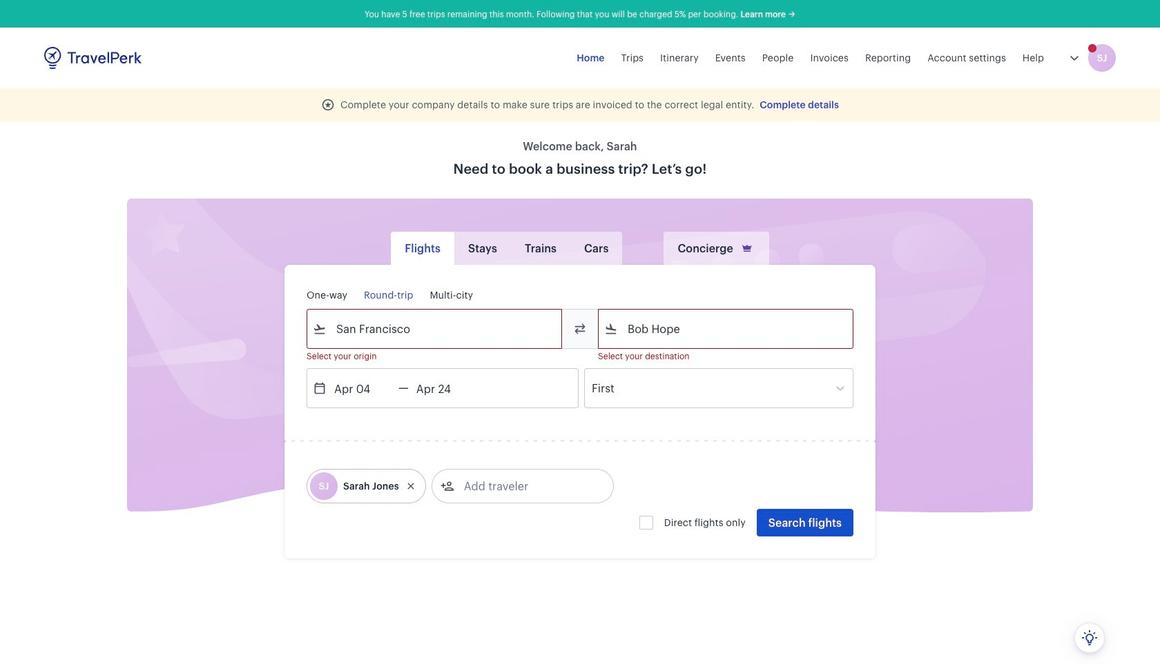 Task type: locate. For each thing, give the bounding box(es) containing it.
Depart text field
[[327, 369, 398, 408]]



Task type: describe. For each thing, give the bounding box(es) containing it.
Add traveler search field
[[454, 476, 598, 498]]

Return text field
[[409, 369, 480, 408]]

To search field
[[618, 318, 835, 340]]

From search field
[[327, 318, 543, 340]]



Task type: vqa. For each thing, say whether or not it's contained in the screenshot.
Add first traveler search box
no



